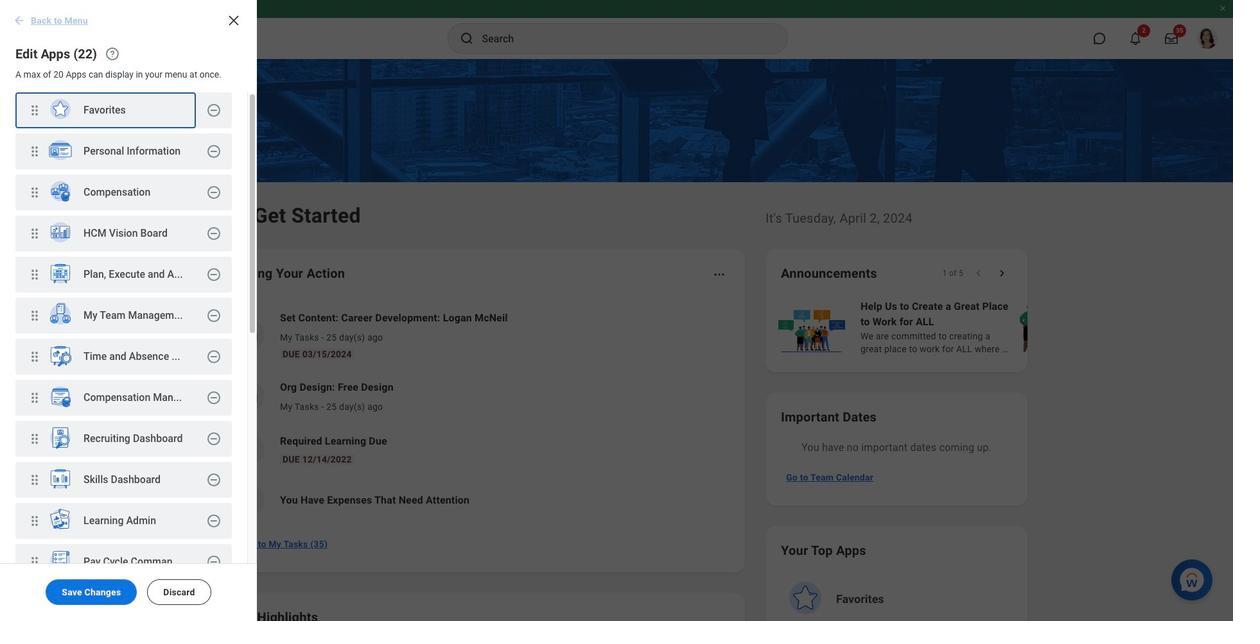Task type: describe. For each thing, give the bounding box(es) containing it.
chevron left small image
[[972, 267, 985, 280]]

6 minus circle image from the top
[[206, 391, 222, 406]]

draggable vertical image for 12th list item from the bottom
[[27, 103, 42, 118]]

draggable vertical image for eighth list item from the bottom of the list within the global navigation dialog
[[27, 267, 42, 283]]

close environment banner image
[[1219, 4, 1227, 12]]

12 list item from the top
[[15, 545, 232, 582]]

2 minus circle image from the top
[[206, 144, 222, 159]]

arrow left image
[[13, 14, 26, 27]]

1 list item from the top
[[15, 92, 232, 130]]

minus circle image for ninth list item from the top
[[206, 432, 222, 447]]

draggable vertical image for 12th list item
[[27, 555, 42, 570]]

11 list item from the top
[[15, 504, 232, 541]]

4 minus circle image from the top
[[206, 226, 222, 242]]

3 list item from the top
[[15, 175, 232, 212]]

draggable vertical image for 11th list item from the bottom
[[27, 144, 42, 159]]

5 minus circle image from the top
[[206, 349, 222, 365]]

x image
[[226, 13, 242, 28]]

minus circle image for 10th list item
[[206, 473, 222, 488]]

7 list item from the top
[[15, 339, 232, 376]]

inbox image
[[240, 387, 259, 407]]

profile logan mcneil element
[[1190, 24, 1226, 53]]

draggable vertical image for sixth list item from the top
[[27, 308, 42, 324]]

global navigation dialog
[[0, 0, 257, 622]]

minus circle image for eighth list item from the bottom of the list within the global navigation dialog
[[206, 267, 222, 283]]

draggable vertical image for eighth list item from the top
[[27, 391, 42, 406]]

1 horizontal spatial inbox image
[[240, 326, 259, 345]]

3 minus circle image from the top
[[206, 185, 222, 200]]

question outline image
[[105, 46, 120, 62]]

10 list item from the top
[[15, 462, 232, 500]]



Task type: vqa. For each thing, say whether or not it's contained in the screenshot.
draggable vertical image related to 7th minus circle icon from the bottom
yes



Task type: locate. For each thing, give the bounding box(es) containing it.
status
[[943, 268, 963, 279]]

draggable vertical image for 10th list item from the bottom
[[27, 185, 42, 200]]

1 minus circle image from the top
[[206, 267, 222, 283]]

0 vertical spatial inbox image
[[240, 326, 259, 345]]

list item
[[15, 92, 232, 130], [15, 134, 232, 171], [15, 175, 232, 212], [15, 216, 232, 253], [15, 257, 232, 294], [15, 298, 232, 335], [15, 339, 232, 376], [15, 380, 232, 418], [15, 421, 232, 459], [15, 462, 232, 500], [15, 504, 232, 541], [15, 545, 232, 582]]

1 draggable vertical image from the top
[[27, 103, 42, 118]]

5 list item from the top
[[15, 257, 232, 294]]

1 minus circle image from the top
[[206, 103, 222, 118]]

draggable vertical image
[[27, 226, 42, 242], [27, 308, 42, 324], [27, 391, 42, 406], [27, 473, 42, 488], [27, 514, 42, 529]]

4 draggable vertical image from the top
[[27, 473, 42, 488]]

0 horizontal spatial inbox image
[[226, 538, 239, 551]]

1 vertical spatial inbox image
[[226, 538, 239, 551]]

minus circle image
[[206, 267, 222, 283], [206, 308, 222, 324], [206, 432, 222, 447], [206, 473, 222, 488], [206, 514, 222, 529], [206, 555, 222, 570]]

book open image
[[240, 440, 259, 459]]

9 list item from the top
[[15, 421, 232, 459]]

draggable vertical image for 4th list item from the top of the list within the global navigation dialog
[[27, 226, 42, 242]]

draggable vertical image for 10th list item
[[27, 473, 42, 488]]

dashboard expenses image
[[240, 491, 259, 511]]

2 minus circle image from the top
[[206, 308, 222, 324]]

5 minus circle image from the top
[[206, 514, 222, 529]]

search image
[[459, 31, 474, 46]]

list
[[0, 92, 247, 622], [776, 298, 1233, 357], [221, 301, 730, 527]]

7 draggable vertical image from the top
[[27, 555, 42, 570]]

minus circle image
[[206, 103, 222, 118], [206, 144, 222, 159], [206, 185, 222, 200], [206, 226, 222, 242], [206, 349, 222, 365], [206, 391, 222, 406]]

minus circle image for sixth list item from the top
[[206, 308, 222, 324]]

5 draggable vertical image from the top
[[27, 514, 42, 529]]

draggable vertical image for ninth list item from the top
[[27, 432, 42, 447]]

3 minus circle image from the top
[[206, 432, 222, 447]]

4 list item from the top
[[15, 216, 232, 253]]

main content
[[0, 59, 1233, 622]]

2 draggable vertical image from the top
[[27, 144, 42, 159]]

3 draggable vertical image from the top
[[27, 185, 42, 200]]

3 draggable vertical image from the top
[[27, 391, 42, 406]]

2 draggable vertical image from the top
[[27, 308, 42, 324]]

draggable vertical image for sixth list item from the bottom of the list within the global navigation dialog
[[27, 349, 42, 365]]

minus circle image for 11th list item from the top of the list within the global navigation dialog
[[206, 514, 222, 529]]

list inside global navigation dialog
[[0, 92, 247, 622]]

5 draggable vertical image from the top
[[27, 349, 42, 365]]

minus circle image for 12th list item
[[206, 555, 222, 570]]

inbox image
[[240, 326, 259, 345], [226, 538, 239, 551]]

6 list item from the top
[[15, 298, 232, 335]]

8 list item from the top
[[15, 380, 232, 418]]

inbox large image
[[1165, 32, 1178, 45]]

banner
[[0, 0, 1233, 59]]

6 draggable vertical image from the top
[[27, 432, 42, 447]]

draggable vertical image
[[27, 103, 42, 118], [27, 144, 42, 159], [27, 185, 42, 200], [27, 267, 42, 283], [27, 349, 42, 365], [27, 432, 42, 447], [27, 555, 42, 570]]

draggable vertical image for 11th list item from the top of the list within the global navigation dialog
[[27, 514, 42, 529]]

4 minus circle image from the top
[[206, 473, 222, 488]]

1 draggable vertical image from the top
[[27, 226, 42, 242]]

chevron right small image
[[996, 267, 1008, 280]]

6 minus circle image from the top
[[206, 555, 222, 570]]

notifications large image
[[1129, 32, 1142, 45]]

2 list item from the top
[[15, 134, 232, 171]]

4 draggable vertical image from the top
[[27, 267, 42, 283]]



